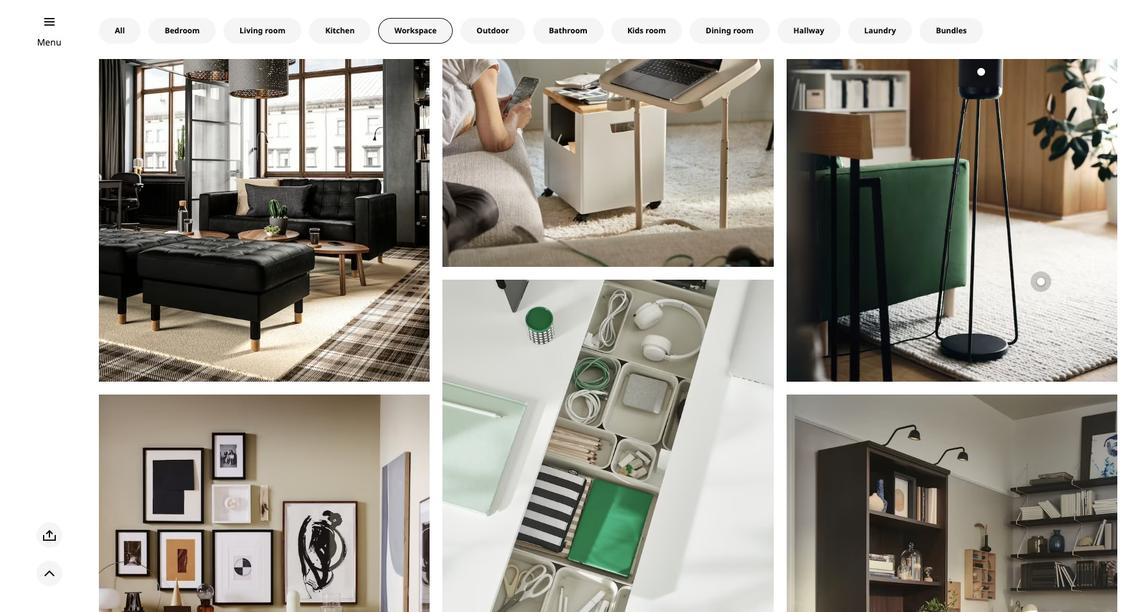 Task type: vqa. For each thing, say whether or not it's contained in the screenshot.
'Previous price: $ 8 . 99 Price valid from Nov 1, 2023'
no



Task type: locate. For each thing, give the bounding box(es) containing it.
living room
[[240, 25, 285, 36]]

1 horizontal spatial room
[[646, 25, 666, 36]]

menu button
[[37, 35, 61, 49]]

hallway button
[[778, 18, 841, 44]]

bundles
[[936, 25, 967, 36]]

1 room from the left
[[265, 25, 285, 36]]

hallway
[[794, 25, 825, 36]]

2 room from the left
[[646, 25, 666, 36]]

0 horizontal spatial room
[[265, 25, 285, 36]]

2 horizontal spatial room
[[733, 25, 754, 36]]

room right dining
[[733, 25, 754, 36]]

bedroom button
[[149, 18, 216, 44]]

room right kids
[[646, 25, 666, 36]]

outdoor button
[[461, 18, 525, 44]]

room
[[265, 25, 285, 36], [646, 25, 666, 36], [733, 25, 754, 36]]

workspace
[[395, 25, 437, 36]]

living room button
[[224, 18, 302, 44]]

a symfonisk floor lamp with bamboo shade is set next to a dark green pärup sofa. both the sofa and floor lamp are on a rug. image
[[787, 0, 1118, 382]]

room inside "button"
[[646, 25, 666, 36]]

3 room from the left
[[733, 25, 754, 36]]

dining room button
[[690, 18, 770, 44]]

menu
[[37, 36, 61, 48]]

workspace button
[[379, 18, 453, 44]]

room right living at the top
[[265, 25, 285, 36]]

bathroom button
[[533, 18, 604, 44]]

room for dining room
[[733, 25, 754, 36]]



Task type: describe. For each thing, give the bounding box(es) containing it.
dining
[[706, 25, 731, 36]]

living room with a brown idanäs bookcase with boxes and magazine files, next to a drop leaf table and a beige display shelf. image
[[787, 395, 1118, 613]]

outdoor
[[477, 25, 509, 36]]

living room with a person laying on the couch, a laptop placed on a laptop stand, a storage unit, a rug, cushion covers. image
[[443, 0, 774, 267]]

bundles button
[[920, 18, 983, 44]]

the alcove of a trulstorp table is popped open, showing malaren boxes containing cables, scissors and pencils. image
[[443, 280, 774, 613]]

kids
[[628, 25, 644, 36]]

living room area featuring multiple black frames with pictures mounted to a beige wall. a shelving unit is under the frames. image
[[99, 395, 430, 613]]

laundry button
[[848, 18, 912, 44]]

all button
[[99, 18, 141, 44]]

room for living room
[[265, 25, 285, 36]]

kids room
[[628, 25, 666, 36]]

dining room
[[706, 25, 754, 36]]

laundry
[[864, 25, 896, 36]]

all
[[115, 25, 125, 36]]

living
[[240, 25, 263, 36]]

kids room button
[[611, 18, 682, 44]]

kitchen
[[325, 25, 355, 36]]

kitchen button
[[309, 18, 371, 44]]

room for kids room
[[646, 25, 666, 36]]

bathroom
[[549, 25, 588, 36]]

modern workspace with a standard black two-seat sofa with high-resilience seat cushions behind an oval coffee table. image
[[99, 0, 430, 382]]

bedroom
[[165, 25, 200, 36]]



